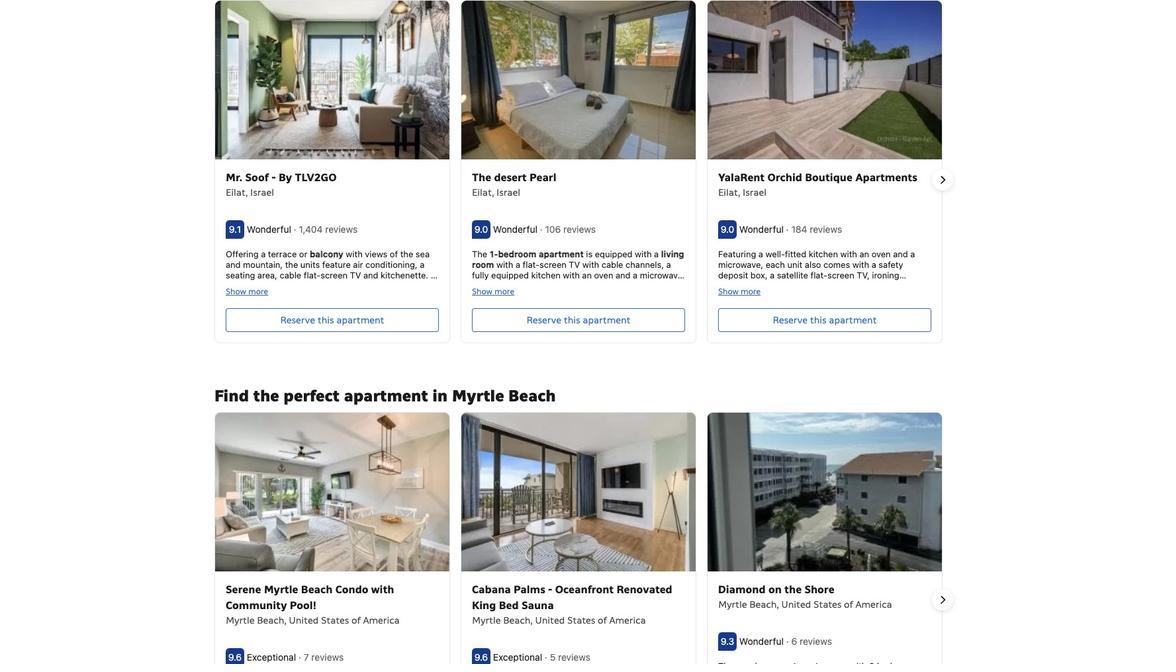 Task type: vqa. For each thing, say whether or not it's contained in the screenshot.
2nd the Property types region
yes



Task type: locate. For each thing, give the bounding box(es) containing it.
show more button inside yalarent orchid boutique apartments section
[[718, 286, 761, 297]]

9.0 inside yalarent orchid boutique apartments section
[[721, 224, 734, 235]]

united
[[782, 599, 811, 611], [289, 615, 319, 627], [535, 615, 565, 627]]

wonderful for tlv2go
[[247, 224, 291, 235]]

1 vertical spatial the
[[472, 249, 487, 260]]

wonderful up bedroom
[[493, 224, 538, 235]]

2 show more from the left
[[472, 287, 515, 297]]

in
[[546, 291, 553, 301], [432, 386, 448, 407]]

2 horizontal spatial america
[[856, 599, 892, 611]]

bed
[[653, 280, 668, 291], [916, 322, 931, 332]]

wonderful left the 6
[[740, 636, 784, 648]]

9.1 wonderful 1,404 reviews
[[229, 224, 360, 235]]

0 vertical spatial equipped
[[595, 249, 633, 260]]

wonderful inside 'diamond on the shore' 'section'
[[740, 636, 784, 648]]

2 reserve this apartment from the left
[[527, 315, 631, 327]]

shore
[[805, 583, 835, 597]]

0 horizontal spatial scored 9.0 element
[[472, 221, 491, 239]]

6
[[792, 636, 797, 648]]

the inside . for added privacy, the accommodation features a private entrance.
[[505, 301, 518, 311]]

a left terrace
[[261, 249, 266, 260]]

equipped down bedroom
[[491, 270, 529, 280]]

of down cabana palms - oceanfront renovated king bed sauna link
[[598, 615, 607, 627]]

apartment for israel
[[583, 315, 631, 327]]

serene myrtle beach condo with community pool! section
[[215, 413, 450, 665]]

eilat, down yalarent
[[718, 187, 741, 199]]

- left by
[[272, 171, 276, 185]]

apartment
[[539, 249, 584, 260], [337, 315, 384, 327], [583, 315, 631, 327], [829, 315, 877, 327], [344, 386, 428, 407]]

the left 1-
[[472, 249, 487, 260]]

1 horizontal spatial linen
[[718, 332, 738, 342]]

exceptional
[[247, 652, 296, 664], [493, 652, 542, 664]]

exceptional inside serene myrtle beach condo with community pool! section
[[247, 652, 296, 664]]

reserve this apartment link for israel
[[472, 309, 685, 333]]

1-
[[490, 249, 498, 260]]

2 rated exceptional element from the left
[[493, 652, 545, 664]]

also
[[892, 301, 908, 311], [840, 311, 856, 322]]

the left wifi,
[[718, 322, 731, 332]]

more for israel
[[495, 287, 515, 297]]

a right 'offer'
[[880, 311, 884, 322]]

- inside cabana palms - oceanfront renovated king bed sauna myrtle beach, united states of america
[[548, 583, 553, 597]]

3 this from the left
[[810, 315, 827, 327]]

show more button up wifi,
[[718, 286, 761, 297]]

2 scored 9.6 element from the left
[[472, 649, 491, 665]]

2 reserve from the left
[[527, 315, 562, 327]]

1 scored 9.0 element from the left
[[472, 221, 491, 239]]

1 show from the left
[[226, 287, 246, 297]]

the
[[472, 171, 491, 185], [472, 249, 487, 260]]

0 vertical spatial linen
[[472, 291, 491, 301]]

are inside with a flat-screen tv with cable channels, a fully equipped kitchen with an oven and a microwave, and 1 bathroom with a hair dryer. towels and bed linen are provided in the
[[494, 291, 506, 301]]

3 show more from the left
[[718, 287, 761, 297]]

a right .
[[623, 301, 627, 311]]

0 horizontal spatial beach,
[[257, 615, 287, 627]]

reserve this apartment inside mr. soof - by tlv2go section
[[280, 315, 384, 327]]

beach, down "community"
[[257, 615, 287, 627]]

free
[[718, 311, 734, 322]]

show more for eilat,
[[718, 287, 761, 297]]

united down on
[[782, 599, 811, 611]]

rated exceptional element for myrtle
[[247, 652, 299, 664]]

serene myrtle beach condo with community pool! image
[[215, 413, 450, 572]]

more for tlv2go
[[248, 287, 268, 297]]

exceptional left 7
[[247, 652, 296, 664]]

beach, inside diamond on the shore myrtle beach, united states of america
[[750, 599, 779, 611]]

scored 9.0 element
[[472, 221, 491, 239], [718, 221, 737, 239]]

2 this from the left
[[564, 315, 580, 327]]

0 vertical spatial the
[[472, 171, 491, 185]]

wonderful up terrace
[[247, 224, 291, 235]]

america down renovated at right bottom
[[610, 615, 646, 627]]

show more button up privacy,
[[472, 286, 515, 297]]

reviews right 184 at the right top of page
[[810, 224, 842, 235]]

are right units
[[841, 322, 854, 332]]

the
[[556, 291, 569, 301], [505, 301, 518, 311], [718, 322, 731, 332], [253, 386, 279, 407], [785, 583, 802, 597]]

with
[[635, 249, 652, 260], [497, 260, 513, 270], [583, 260, 599, 270], [563, 270, 580, 280], [537, 280, 554, 291], [897, 322, 913, 332], [371, 583, 394, 597]]

eilat, inside the desert pearl eilat, israel
[[472, 187, 494, 199]]

reserve this apartment inside yalarent orchid boutique apartments section
[[773, 315, 877, 327]]

from 6 reviews element
[[786, 636, 835, 648]]

rated wonderful element for tlv2go
[[247, 224, 294, 235]]

0 vertical spatial -
[[272, 171, 276, 185]]

with inside complex, units are equipped with bed linen and towels.
[[897, 322, 913, 332]]

- up sauna
[[548, 583, 553, 597]]

reviews for cabana palms - oceanfront renovated king bed sauna
[[558, 652, 591, 664]]

scored 9.6 element down king at the left of the page
[[472, 649, 491, 665]]

1 vertical spatial -
[[548, 583, 553, 597]]

reserve this apartment
[[280, 315, 384, 327], [527, 315, 631, 327], [773, 315, 877, 327]]

of down diamond on the shore link
[[844, 599, 853, 611]]

from 106 reviews element
[[540, 224, 598, 235]]

show more button inside the desert pearl section
[[472, 286, 515, 297]]

bed down have
[[916, 322, 931, 332]]

rated wonderful element
[[247, 224, 294, 235], [493, 224, 540, 235], [740, 224, 786, 235], [740, 636, 786, 648]]

cabana palms - oceanfront renovated king bed sauna link
[[472, 583, 685, 615]]

reserve this apartment link for eilat,
[[718, 309, 932, 333]]

0 horizontal spatial are
[[494, 291, 506, 301]]

1 more from the left
[[248, 287, 268, 297]]

property types region
[[204, 0, 954, 360], [204, 413, 954, 665]]

states inside diamond on the shore myrtle beach, united states of america
[[814, 599, 842, 611]]

1 vertical spatial property types region
[[204, 413, 954, 665]]

2 horizontal spatial of
[[844, 599, 853, 611]]

reviews right 5
[[558, 652, 591, 664]]

2 vertical spatial equipped
[[857, 322, 894, 332]]

with up microwave,
[[635, 249, 652, 260]]

united down 'pool!'
[[289, 615, 319, 627]]

0 vertical spatial are
[[494, 291, 506, 301]]

2 horizontal spatial beach,
[[750, 599, 779, 611]]

more inside the desert pearl section
[[495, 287, 515, 297]]

linen down free on the top of the page
[[718, 332, 738, 342]]

rated wonderful element left the 6
[[740, 636, 786, 648]]

1 vertical spatial beach
[[301, 583, 333, 597]]

1 show more button from the left
[[226, 286, 268, 297]]

show more for tlv2go
[[226, 287, 268, 297]]

9.6 exceptional 5 reviews
[[475, 652, 593, 664]]

scored 9.6 element for king
[[472, 649, 491, 665]]

1 9.0 from the left
[[475, 224, 488, 235]]

1 horizontal spatial israel
[[497, 187, 520, 199]]

0 horizontal spatial reserve
[[280, 315, 315, 327]]

apartment inside yalarent orchid boutique apartments section
[[829, 315, 877, 327]]

scored 9.6 element down "community"
[[226, 649, 244, 665]]

rated wonderful element for eilat,
[[740, 224, 786, 235]]

1 vertical spatial in
[[432, 386, 448, 407]]

more inside mr. soof - by tlv2go section
[[248, 287, 268, 297]]

reserve this apartment link for tlv2go
[[226, 309, 439, 333]]

show inside mr. soof - by tlv2go section
[[226, 287, 246, 297]]

wonderful
[[247, 224, 291, 235], [493, 224, 538, 235], [740, 224, 784, 235], [740, 636, 784, 648]]

beach
[[509, 386, 556, 407], [301, 583, 333, 597]]

1 horizontal spatial scored 9.6 element
[[472, 649, 491, 665]]

0 horizontal spatial show more button
[[226, 286, 268, 297]]

1 horizontal spatial rated exceptional element
[[493, 652, 545, 664]]

this inside yalarent orchid boutique apartments section
[[810, 315, 827, 327]]

more inside yalarent orchid boutique apartments section
[[741, 287, 761, 297]]

with right condo at the bottom
[[371, 583, 394, 597]]

with inside serene myrtle beach condo with community pool! myrtle beach, united states of america
[[371, 583, 394, 597]]

0 horizontal spatial of
[[352, 615, 361, 627]]

mr. soof - by tlv2go eilat, israel
[[226, 171, 337, 199]]

also left have
[[892, 301, 908, 311]]

0 vertical spatial bed
[[653, 280, 668, 291]]

show up free on the top of the page
[[718, 287, 739, 297]]

2 eilat, from the left
[[472, 187, 494, 199]]

show more button inside mr. soof - by tlv2go section
[[226, 286, 268, 297]]

reserve
[[280, 315, 315, 327], [527, 315, 562, 327], [773, 315, 808, 327]]

1 horizontal spatial america
[[610, 615, 646, 627]]

0 horizontal spatial states
[[321, 615, 349, 627]]

0 horizontal spatial more
[[248, 287, 268, 297]]

2 horizontal spatial show
[[718, 287, 739, 297]]

0 horizontal spatial equipped
[[491, 270, 529, 280]]

eilat, inside yalarent orchid boutique apartments eilat, israel
[[718, 187, 741, 199]]

show more down offering in the top left of the page
[[226, 287, 268, 297]]

rated wonderful element inside yalarent orchid boutique apartments section
[[740, 224, 786, 235]]

2 horizontal spatial reserve
[[773, 315, 808, 327]]

rated wonderful element up bedroom
[[493, 224, 540, 235]]

reviews right 106
[[564, 224, 596, 235]]

2 show more button from the left
[[472, 286, 515, 297]]

9.0 up room
[[475, 224, 488, 235]]

have
[[911, 301, 929, 311]]

israel down soof
[[250, 187, 274, 199]]

0 horizontal spatial beach
[[301, 583, 333, 597]]

0 horizontal spatial reserve this apartment
[[280, 315, 384, 327]]

america down diamond on the shore link
[[856, 599, 892, 611]]

apartment inside mr. soof - by tlv2go section
[[337, 315, 384, 327]]

0 horizontal spatial also
[[840, 311, 856, 322]]

wonderful inside the desert pearl section
[[493, 224, 538, 235]]

3 eilat, from the left
[[718, 187, 741, 199]]

reviews inside serene myrtle beach condo with community pool! section
[[311, 652, 344, 664]]

1 show more from the left
[[226, 287, 268, 297]]

eilat, down mr.
[[226, 187, 248, 199]]

1 rated exceptional element from the left
[[247, 652, 299, 664]]

and right oven
[[616, 270, 631, 280]]

wonderful inside mr. soof - by tlv2go section
[[247, 224, 291, 235]]

find
[[215, 386, 249, 407]]

1 reserve this apartment from the left
[[280, 315, 384, 327]]

0 horizontal spatial 9.0
[[475, 224, 488, 235]]

show down offering in the top left of the page
[[226, 287, 246, 297]]

1 exceptional from the left
[[247, 652, 296, 664]]

show more button down offering in the top left of the page
[[226, 286, 268, 297]]

1 scored 9.6 element from the left
[[226, 649, 244, 665]]

reserve this apartment inside the desert pearl section
[[527, 315, 631, 327]]

reviews inside 'diamond on the shore' 'section'
[[800, 636, 832, 648]]

states down cabana palms - oceanfront renovated king bed sauna link
[[567, 615, 596, 627]]

0 horizontal spatial reserve this apartment link
[[226, 309, 439, 333]]

1 horizontal spatial states
[[567, 615, 596, 627]]

reviews inside yalarent orchid boutique apartments section
[[810, 224, 842, 235]]

exceptional for sauna
[[493, 652, 542, 664]]

9.0 down yalarent
[[721, 224, 734, 235]]

0 horizontal spatial america
[[363, 615, 400, 627]]

living room
[[472, 249, 685, 270]]

1 horizontal spatial show
[[472, 287, 492, 297]]

0 vertical spatial in
[[546, 291, 553, 301]]

diamond on the shore myrtle beach, united states of america
[[718, 583, 892, 611]]

0 horizontal spatial scored 9.6 element
[[226, 649, 244, 665]]

9.6
[[228, 652, 242, 664], [475, 652, 488, 664]]

1 horizontal spatial exceptional
[[493, 652, 542, 664]]

1 vertical spatial are
[[841, 322, 854, 332]]

cabana palms - oceanfront renovated king bed sauna section
[[461, 413, 697, 665]]

equipped inside with a flat-screen tv with cable channels, a fully equipped kitchen with an oven and a microwave, and 1 bathroom with a hair dryer. towels and bed linen are provided in the
[[491, 270, 529, 280]]

reserve inside the desert pearl section
[[527, 315, 562, 327]]

the inside with a flat-screen tv with cable channels, a fully equipped kitchen with an oven and a microwave, and 1 bathroom with a hair dryer. towels and bed linen are provided in the
[[556, 291, 569, 301]]

more right 1
[[495, 287, 515, 297]]

reviews inside mr. soof - by tlv2go section
[[325, 224, 358, 235]]

a right channels,
[[667, 260, 671, 270]]

2 horizontal spatial reserve this apartment link
[[718, 309, 932, 333]]

2 scored 9.0 element from the left
[[718, 221, 737, 239]]

palms
[[514, 583, 545, 597]]

israel
[[250, 187, 274, 199], [497, 187, 520, 199], [743, 187, 767, 199]]

serene myrtle beach condo with community pool! myrtle beach, united states of america
[[226, 583, 400, 627]]

states inside cabana palms - oceanfront renovated king bed sauna myrtle beach, united states of america
[[567, 615, 596, 627]]

in inside with a flat-screen tv with cable channels, a fully equipped kitchen with an oven and a microwave, and 1 bathroom with a hair dryer. towels and bed linen are provided in the
[[546, 291, 553, 301]]

1 horizontal spatial 9.6
[[475, 652, 488, 664]]

towels
[[606, 280, 633, 291]]

beach, inside serene myrtle beach condo with community pool! myrtle beach, united states of america
[[257, 615, 287, 627]]

renovated
[[617, 583, 673, 597]]

reviews right the 6
[[800, 636, 832, 648]]

1 horizontal spatial in
[[546, 291, 553, 301]]

0 vertical spatial property types region
[[204, 0, 954, 360]]

1 horizontal spatial reserve
[[527, 315, 562, 327]]

rated wonderful element for israel
[[493, 224, 540, 235]]

1 horizontal spatial 9.0
[[721, 224, 734, 235]]

1 vertical spatial bed
[[916, 322, 931, 332]]

a inside the complex also have free wifi, while certain rooms also offer a terrace. at the
[[880, 311, 884, 322]]

are right 1
[[494, 291, 506, 301]]

rated exceptional element
[[247, 652, 299, 664], [493, 652, 545, 664]]

reviews
[[325, 224, 358, 235], [564, 224, 596, 235], [810, 224, 842, 235], [800, 636, 832, 648], [311, 652, 344, 664], [558, 652, 591, 664]]

on
[[769, 583, 782, 597]]

reserve inside yalarent orchid boutique apartments section
[[773, 315, 808, 327]]

1 horizontal spatial eilat,
[[472, 187, 494, 199]]

equipped down complex on the right of the page
[[857, 322, 894, 332]]

united inside cabana palms - oceanfront renovated king bed sauna myrtle beach, united states of america
[[535, 615, 565, 627]]

0 horizontal spatial rated exceptional element
[[247, 652, 299, 664]]

beach, down on
[[750, 599, 779, 611]]

show inside yalarent orchid boutique apartments section
[[718, 287, 739, 297]]

of
[[844, 599, 853, 611], [352, 615, 361, 627], [598, 615, 607, 627]]

show more button for tlv2go
[[226, 286, 268, 297]]

beach,
[[750, 599, 779, 611], [257, 615, 287, 627], [503, 615, 533, 627]]

2 reserve this apartment link from the left
[[472, 309, 685, 333]]

2 horizontal spatial equipped
[[857, 322, 894, 332]]

3 reserve this apartment from the left
[[773, 315, 877, 327]]

pearl
[[530, 171, 557, 185]]

0 horizontal spatial 9.6
[[228, 652, 242, 664]]

scored 9.0 element up 1-
[[472, 221, 491, 239]]

scored 9.1 element
[[226, 221, 244, 239]]

america down condo at the bottom
[[363, 615, 400, 627]]

1 reserve this apartment link from the left
[[226, 309, 439, 333]]

2 9.0 from the left
[[721, 224, 734, 235]]

by
[[279, 171, 292, 185]]

reviews up the balcony
[[325, 224, 358, 235]]

beach, down bed
[[503, 615, 533, 627]]

wonderful left 184 at the right top of page
[[740, 224, 784, 235]]

united down sauna
[[535, 615, 565, 627]]

more up wifi,
[[741, 287, 761, 297]]

1 horizontal spatial reserve this apartment
[[527, 315, 631, 327]]

1 property types region from the top
[[204, 0, 954, 360]]

reserve this apartment for eilat,
[[773, 315, 877, 327]]

with left the at
[[897, 322, 913, 332]]

the down "kitchen" at top
[[556, 291, 569, 301]]

2 horizontal spatial show more
[[718, 287, 761, 297]]

1 horizontal spatial more
[[495, 287, 515, 297]]

2 the from the top
[[472, 249, 487, 260]]

5
[[550, 652, 556, 664]]

kitchen
[[531, 270, 561, 280]]

scored 9.6 element
[[226, 649, 244, 665], [472, 649, 491, 665]]

america inside cabana palms - oceanfront renovated king bed sauna myrtle beach, united states of america
[[610, 615, 646, 627]]

0 horizontal spatial this
[[318, 315, 334, 327]]

1 horizontal spatial this
[[564, 315, 580, 327]]

1 horizontal spatial scored 9.0 element
[[718, 221, 737, 239]]

1 israel from the left
[[250, 187, 274, 199]]

rated wonderful element left 184 at the right top of page
[[740, 224, 786, 235]]

more
[[248, 287, 268, 297], [495, 287, 515, 297], [741, 287, 761, 297]]

0 horizontal spatial show more
[[226, 287, 268, 297]]

0 horizontal spatial united
[[289, 615, 319, 627]]

9.6 inside "cabana palms - oceanfront renovated king bed sauna" section
[[475, 652, 488, 664]]

show more up wifi,
[[718, 287, 761, 297]]

the inside the desert pearl eilat, israel
[[472, 171, 491, 185]]

show more up privacy,
[[472, 287, 515, 297]]

1 horizontal spatial -
[[548, 583, 553, 597]]

show more inside yalarent orchid boutique apartments section
[[718, 287, 761, 297]]

diamond on the shore section
[[707, 413, 943, 665]]

reviews inside "cabana palms - oceanfront renovated king bed sauna" section
[[558, 652, 591, 664]]

linen inside complex, units are equipped with bed linen and towels.
[[718, 332, 738, 342]]

diamond on the shore image
[[708, 413, 942, 572]]

apartment for eilat,
[[829, 315, 877, 327]]

also left 'offer'
[[840, 311, 856, 322]]

a
[[261, 249, 266, 260], [654, 249, 659, 260], [516, 260, 521, 270], [667, 260, 671, 270], [633, 270, 638, 280], [556, 280, 561, 291], [623, 301, 627, 311], [880, 311, 884, 322]]

rated wonderful element up terrace
[[247, 224, 294, 235]]

israel inside the desert pearl eilat, israel
[[497, 187, 520, 199]]

of down condo at the bottom
[[352, 615, 361, 627]]

israel down yalarent
[[743, 187, 767, 199]]

9.0 inside the desert pearl section
[[475, 224, 488, 235]]

9.0 for yalarent orchid boutique apartments
[[721, 224, 734, 235]]

1 reserve from the left
[[280, 315, 315, 327]]

2 horizontal spatial more
[[741, 287, 761, 297]]

2 horizontal spatial states
[[814, 599, 842, 611]]

dryer.
[[580, 280, 603, 291]]

1 eilat, from the left
[[226, 187, 248, 199]]

this inside mr. soof - by tlv2go section
[[318, 315, 334, 327]]

israel down desert
[[497, 187, 520, 199]]

9.6 down "community"
[[228, 652, 242, 664]]

the for 1-
[[472, 249, 487, 260]]

3 more from the left
[[741, 287, 761, 297]]

yalarent orchid boutique apartments image
[[708, 1, 942, 160]]

show up privacy,
[[472, 287, 492, 297]]

linen down fully
[[472, 291, 491, 301]]

the for desert
[[472, 171, 491, 185]]

show more inside mr. soof - by tlv2go section
[[226, 287, 268, 297]]

2 horizontal spatial this
[[810, 315, 827, 327]]

0 horizontal spatial israel
[[250, 187, 274, 199]]

1 horizontal spatial bed
[[916, 322, 931, 332]]

reserve this apartment for tlv2go
[[280, 315, 384, 327]]

mr.
[[226, 171, 243, 185]]

0 horizontal spatial bed
[[653, 280, 668, 291]]

cable
[[602, 260, 623, 270]]

this for eilat,
[[810, 315, 827, 327]]

channels,
[[626, 260, 664, 270]]

wonderful for eilat,
[[740, 224, 784, 235]]

show more inside the desert pearl section
[[472, 287, 515, 297]]

2 horizontal spatial show more button
[[718, 286, 761, 297]]

9.6 inside serene myrtle beach condo with community pool! section
[[228, 652, 242, 664]]

exceptional left 5
[[493, 652, 542, 664]]

1 horizontal spatial beach
[[509, 386, 556, 407]]

show for israel
[[472, 287, 492, 297]]

1 the from the top
[[472, 171, 491, 185]]

2 horizontal spatial united
[[782, 599, 811, 611]]

reserve inside mr. soof - by tlv2go section
[[280, 315, 315, 327]]

reviews inside the desert pearl section
[[564, 224, 596, 235]]

1 horizontal spatial equipped
[[595, 249, 633, 260]]

2 exceptional from the left
[[493, 652, 542, 664]]

0 horizontal spatial eilat,
[[226, 187, 248, 199]]

1 vertical spatial linen
[[718, 332, 738, 342]]

2 horizontal spatial eilat,
[[718, 187, 741, 199]]

the down the bathroom
[[505, 301, 518, 311]]

9.6 for cabana palms - oceanfront renovated king bed sauna
[[475, 652, 488, 664]]

an
[[582, 270, 592, 280]]

2 property types region from the top
[[204, 413, 954, 665]]

beach inside serene myrtle beach condo with community pool! myrtle beach, united states of america
[[301, 583, 333, 597]]

bed inside with a flat-screen tv with cable channels, a fully equipped kitchen with an oven and a microwave, and 1 bathroom with a hair dryer. towels and bed linen are provided in the
[[653, 280, 668, 291]]

- inside mr. soof - by tlv2go eilat, israel
[[272, 171, 276, 185]]

1 9.6 from the left
[[228, 652, 242, 664]]

this inside the desert pearl section
[[564, 315, 580, 327]]

0 horizontal spatial linen
[[472, 291, 491, 301]]

2 9.6 from the left
[[475, 652, 488, 664]]

1 horizontal spatial united
[[535, 615, 565, 627]]

and
[[616, 270, 631, 280], [472, 280, 487, 291], [635, 280, 650, 291], [740, 332, 755, 342]]

scored 9.6 element inside serene myrtle beach condo with community pool! section
[[226, 649, 244, 665]]

9.6 down king at the left of the page
[[475, 652, 488, 664]]

units
[[820, 322, 839, 332]]

0 horizontal spatial exceptional
[[247, 652, 296, 664]]

the left desert
[[472, 171, 491, 185]]

bedroom
[[498, 249, 537, 260]]

more down offering in the top left of the page
[[248, 287, 268, 297]]

cabana palms - oceanfront renovated king bed sauna myrtle beach, united states of america
[[472, 583, 673, 627]]

wonderful inside yalarent orchid boutique apartments section
[[740, 224, 784, 235]]

0 vertical spatial beach
[[509, 386, 556, 407]]

show more button
[[226, 286, 268, 297], [472, 286, 515, 297], [718, 286, 761, 297]]

0 horizontal spatial show
[[226, 287, 246, 297]]

find the perfect apartment in myrtle beach
[[215, 386, 556, 407]]

3 reserve this apartment link from the left
[[718, 309, 932, 333]]

2 show from the left
[[472, 287, 492, 297]]

rated exceptional element left 7
[[247, 652, 299, 664]]

show inside the desert pearl section
[[472, 287, 492, 297]]

equipped
[[595, 249, 633, 260], [491, 270, 529, 280], [857, 322, 894, 332]]

from 1,404 reviews element
[[294, 224, 360, 235]]

3 israel from the left
[[743, 187, 767, 199]]

the 1-bedroom apartment is equipped with a
[[472, 249, 661, 260]]

with right tv
[[583, 260, 599, 270]]

states down diamond on the shore link
[[814, 599, 842, 611]]

2 horizontal spatial reserve this apartment
[[773, 315, 877, 327]]

scored 9.0 element down yalarent
[[718, 221, 737, 239]]

1 horizontal spatial beach,
[[503, 615, 533, 627]]

offering a terrace or balcony
[[226, 249, 344, 260]]

reviews right 7
[[311, 652, 344, 664]]

rated exceptional element left 5
[[493, 652, 545, 664]]

and down wifi,
[[740, 332, 755, 342]]

states down the serene myrtle beach condo with community pool! link
[[321, 615, 349, 627]]

1 horizontal spatial are
[[841, 322, 854, 332]]

1 horizontal spatial of
[[598, 615, 607, 627]]

1 horizontal spatial show more button
[[472, 286, 515, 297]]

1 horizontal spatial reserve this apartment link
[[472, 309, 685, 333]]

are
[[494, 291, 506, 301], [841, 322, 854, 332]]

eilat, up 1-
[[472, 187, 494, 199]]

1 horizontal spatial show more
[[472, 287, 515, 297]]

accommodation
[[521, 301, 585, 311]]

3 show from the left
[[718, 287, 739, 297]]

reviews for mr. soof - by tlv2go
[[325, 224, 358, 235]]

yalarent
[[718, 171, 765, 185]]

myrtle
[[452, 386, 504, 407], [264, 583, 298, 597], [718, 599, 747, 611], [226, 615, 255, 627], [472, 615, 501, 627]]

privacy,
[[472, 301, 503, 311]]

exceptional inside "cabana palms - oceanfront renovated king bed sauna" section
[[493, 652, 542, 664]]

2 israel from the left
[[497, 187, 520, 199]]

3 show more button from the left
[[718, 286, 761, 297]]

0 horizontal spatial -
[[272, 171, 276, 185]]

2 more from the left
[[495, 287, 515, 297]]

bed down channels,
[[653, 280, 668, 291]]

1 this from the left
[[318, 315, 334, 327]]

1 vertical spatial equipped
[[491, 270, 529, 280]]

reviews for serene myrtle beach condo with community pool!
[[311, 652, 344, 664]]

complex
[[856, 301, 890, 311]]

equipped up oven
[[595, 249, 633, 260]]

2 horizontal spatial israel
[[743, 187, 767, 199]]

at
[[920, 311, 929, 322]]

3 reserve from the left
[[773, 315, 808, 327]]

- for by
[[272, 171, 276, 185]]

the right on
[[785, 583, 802, 597]]

show more button for israel
[[472, 286, 515, 297]]

oceanfront
[[555, 583, 614, 597]]



Task type: describe. For each thing, give the bounding box(es) containing it.
.
[[616, 291, 618, 301]]

a inside mr. soof - by tlv2go section
[[261, 249, 266, 260]]

apartment for tlv2go
[[337, 315, 384, 327]]

reserve for israel
[[527, 315, 562, 327]]

united inside serene myrtle beach condo with community pool! myrtle beach, united states of america
[[289, 615, 319, 627]]

yalarent orchid boutique apartments section
[[707, 0, 943, 344]]

a left 'flat-'
[[516, 260, 521, 270]]

a right towels
[[633, 270, 638, 280]]

hair
[[563, 280, 578, 291]]

united inside diamond on the shore myrtle beach, united states of america
[[782, 599, 811, 611]]

show for eilat,
[[718, 287, 739, 297]]

reviews for diamond on the shore
[[800, 636, 832, 648]]

the inside the complex also have free wifi, while certain rooms also offer a terrace. at the
[[718, 322, 731, 332]]

9.1
[[229, 224, 241, 235]]

and left 1
[[472, 280, 487, 291]]

more for eilat,
[[741, 287, 761, 297]]

sauna
[[522, 599, 554, 613]]

106
[[545, 224, 561, 235]]

9.0 for the desert pearl
[[475, 224, 488, 235]]

israel inside mr. soof - by tlv2go eilat, israel
[[250, 187, 274, 199]]

9.3
[[721, 636, 735, 648]]

scored 9.3 element
[[718, 633, 737, 652]]

reserve for tlv2go
[[280, 315, 315, 327]]

this for israel
[[564, 315, 580, 327]]

myrtle inside diamond on the shore myrtle beach, united states of america
[[718, 599, 747, 611]]

of inside cabana palms - oceanfront renovated king bed sauna myrtle beach, united states of america
[[598, 615, 607, 627]]

. for added privacy, the accommodation features a private entrance.
[[472, 291, 661, 322]]

israel inside yalarent orchid boutique apartments eilat, israel
[[743, 187, 767, 199]]

scored 9.6 element for community
[[226, 649, 244, 665]]

9.6 for serene myrtle beach condo with community pool!
[[228, 652, 242, 664]]

rated exceptional element for sauna
[[493, 652, 545, 664]]

the desert pearl section
[[461, 0, 697, 344]]

show more for israel
[[472, 287, 515, 297]]

equipped inside complex, units are equipped with bed linen and towels.
[[857, 322, 894, 332]]

the desert pearl image
[[462, 1, 696, 160]]

condo
[[335, 583, 369, 597]]

reserve this apartment for israel
[[527, 315, 631, 327]]

a inside . for added privacy, the accommodation features a private entrance.
[[623, 301, 627, 311]]

are inside complex, units are equipped with bed linen and towels.
[[841, 322, 854, 332]]

with a flat-screen tv with cable channels, a fully equipped kitchen with an oven and a microwave, and 1 bathroom with a hair dryer. towels and bed linen are provided in the
[[472, 260, 685, 301]]

myrtle inside cabana palms - oceanfront renovated king bed sauna myrtle beach, united states of america
[[472, 615, 501, 627]]

scored 9.0 element for yalarent orchid boutique apartments
[[718, 221, 737, 239]]

towels.
[[757, 332, 785, 342]]

complex also have free wifi, while certain rooms also offer a terrace. at the
[[718, 301, 929, 332]]

0 horizontal spatial in
[[432, 386, 448, 407]]

wonderful for israel
[[493, 224, 538, 235]]

entrance.
[[472, 311, 510, 322]]

next image
[[935, 172, 951, 188]]

this for tlv2go
[[318, 315, 334, 327]]

terrace.
[[887, 311, 918, 322]]

flat-
[[523, 260, 540, 270]]

america inside serene myrtle beach condo with community pool! myrtle beach, united states of america
[[363, 615, 400, 627]]

cabana
[[472, 583, 511, 597]]

mr. soof - by tlv2go section
[[215, 0, 450, 344]]

tv
[[569, 260, 580, 270]]

for
[[621, 291, 634, 301]]

1
[[489, 280, 493, 291]]

eilat, inside mr. soof - by tlv2go eilat, israel
[[226, 187, 248, 199]]

serene myrtle beach condo with community pool! link
[[226, 583, 439, 615]]

with up accommodation
[[537, 280, 554, 291]]

diamond on the shore link
[[718, 583, 932, 599]]

and right for
[[635, 280, 650, 291]]

wifi,
[[737, 311, 757, 322]]

with left an
[[563, 270, 580, 280]]

pool!
[[290, 599, 316, 613]]

the inside diamond on the shore myrtle beach, united states of america
[[785, 583, 802, 597]]

offering
[[226, 249, 259, 260]]

bathroom
[[496, 280, 534, 291]]

fully
[[472, 270, 489, 280]]

of inside serene myrtle beach condo with community pool! myrtle beach, united states of america
[[352, 615, 361, 627]]

7
[[304, 652, 309, 664]]

boutique
[[805, 171, 853, 185]]

diamond
[[718, 583, 766, 597]]

reviews for the desert pearl
[[564, 224, 596, 235]]

america inside diamond on the shore myrtle beach, united states of america
[[856, 599, 892, 611]]

room
[[472, 260, 494, 270]]

king
[[472, 599, 496, 613]]

property types region containing serene myrtle beach condo with community pool!
[[204, 413, 954, 665]]

soof
[[245, 171, 269, 185]]

the right find in the left bottom of the page
[[253, 386, 279, 407]]

bed
[[499, 599, 519, 613]]

serene
[[226, 583, 261, 597]]

mr. soof - by tlv2go image
[[215, 1, 450, 160]]

9.0 wonderful 184 reviews
[[721, 224, 845, 235]]

9.6 exceptional 7 reviews
[[228, 652, 346, 664]]

orchid
[[768, 171, 803, 185]]

from 184 reviews element
[[786, 224, 845, 235]]

private
[[630, 301, 657, 311]]

of inside diamond on the shore myrtle beach, united states of america
[[844, 599, 853, 611]]

is
[[586, 249, 593, 260]]

living
[[661, 249, 685, 260]]

microwave,
[[640, 270, 685, 280]]

reserve for eilat,
[[773, 315, 808, 327]]

show for tlv2go
[[226, 287, 246, 297]]

- for oceanfront
[[548, 583, 553, 597]]

with right room
[[497, 260, 513, 270]]

next image
[[935, 592, 951, 608]]

community
[[226, 599, 287, 613]]

bed inside complex, units are equipped with bed linen and towels.
[[916, 322, 931, 332]]

states inside serene myrtle beach condo with community pool! myrtle beach, united states of america
[[321, 615, 349, 627]]

yalarent orchid boutique apartments link
[[718, 170, 932, 186]]

a left the living
[[654, 249, 659, 260]]

and inside complex, units are equipped with bed linen and towels.
[[740, 332, 755, 342]]

a left hair
[[556, 280, 561, 291]]

exceptional for myrtle
[[247, 652, 296, 664]]

provided
[[509, 291, 544, 301]]

oven
[[594, 270, 613, 280]]

screen
[[540, 260, 567, 270]]

terrace
[[268, 249, 297, 260]]

beach, inside cabana palms - oceanfront renovated king bed sauna myrtle beach, united states of america
[[503, 615, 533, 627]]

or
[[299, 249, 308, 260]]

certain
[[782, 311, 810, 322]]

1 horizontal spatial also
[[892, 301, 908, 311]]

balcony
[[310, 249, 344, 260]]

cabana palms - oceanfront renovated king bed sauna image
[[462, 413, 696, 572]]

linen inside with a flat-screen tv with cable channels, a fully equipped kitchen with an oven and a microwave, and 1 bathroom with a hair dryer. towels and bed linen are provided in the
[[472, 291, 491, 301]]

the desert pearl link
[[472, 170, 685, 186]]

yalarent orchid boutique apartments eilat, israel
[[718, 171, 918, 199]]

apartments
[[856, 171, 918, 185]]

9.3 wonderful 6 reviews
[[721, 636, 835, 648]]

reviews for yalarent orchid boutique apartments
[[810, 224, 842, 235]]

1,404
[[299, 224, 323, 235]]

mr. soof - by tlv2go link
[[226, 170, 439, 186]]

tlv2go
[[295, 171, 337, 185]]

property types region containing mr. soof - by tlv2go
[[204, 0, 954, 360]]

show more button for eilat,
[[718, 286, 761, 297]]

offer
[[858, 311, 877, 322]]

rooms
[[812, 311, 837, 322]]

features
[[587, 301, 620, 311]]

the desert pearl eilat, israel
[[472, 171, 557, 199]]

desert
[[494, 171, 527, 185]]

9.0 wonderful 106 reviews
[[475, 224, 598, 235]]

184
[[792, 224, 808, 235]]

scored 9.0 element for the desert pearl
[[472, 221, 491, 239]]

complex, units are equipped with bed linen and towels.
[[718, 322, 931, 342]]

from 5 reviews element
[[545, 652, 593, 664]]

perfect
[[284, 386, 340, 407]]

from 7 reviews element
[[299, 652, 346, 664]]



